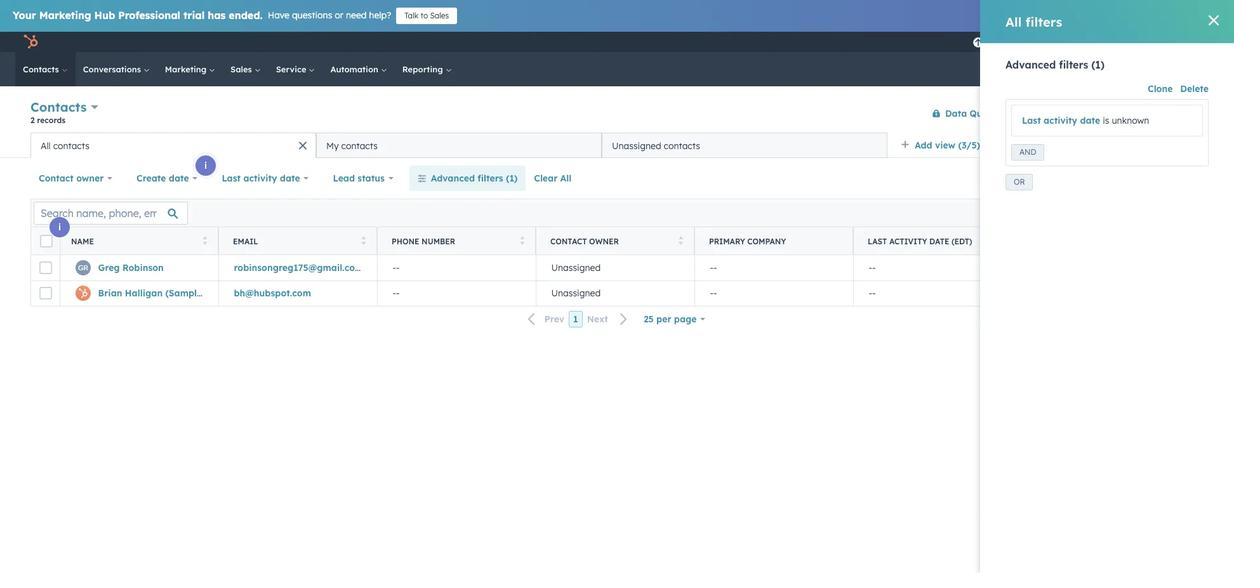 Task type: describe. For each thing, give the bounding box(es) containing it.
add
[[915, 140, 933, 151]]

to
[[421, 11, 428, 20]]

filters inside button
[[478, 173, 503, 184]]

25 per page button
[[636, 307, 714, 332]]

create for create contact
[[1140, 108, 1164, 118]]

name
[[71, 237, 94, 246]]

all views link
[[997, 133, 1052, 158]]

press to sort. element for phone number
[[520, 236, 525, 247]]

1 vertical spatial i button
[[196, 156, 216, 176]]

create contact button
[[1129, 103, 1204, 124]]

actions
[[1022, 108, 1048, 118]]

lead status
[[333, 173, 385, 184]]

my contacts
[[326, 140, 378, 151]]

conversations
[[83, 64, 143, 74]]

or
[[1014, 177, 1025, 187]]

contact inside contact owner popup button
[[39, 173, 74, 184]]

and button
[[1012, 144, 1045, 161]]

prev button
[[521, 311, 569, 328]]

clear all
[[534, 173, 572, 184]]

marketing link
[[157, 52, 223, 86]]

lead
[[333, 173, 355, 184]]

all right clear
[[561, 173, 572, 184]]

professional
[[118, 9, 180, 22]]

trial
[[184, 9, 205, 22]]

reporting link
[[395, 52, 460, 86]]

1 press to sort. element from the left
[[202, 236, 207, 247]]

talk to sales button
[[396, 8, 458, 24]]

hub
[[94, 9, 115, 22]]

email
[[233, 237, 258, 246]]

Search name, phone, email addresses, or company search field
[[34, 202, 188, 225]]

(edt)
[[952, 237, 973, 246]]

contacts banner
[[30, 97, 1204, 133]]

menu containing music
[[964, 32, 1219, 52]]

0 vertical spatial (1)
[[1092, 58, 1105, 71]]

robinsongreg175@gmail.com link
[[234, 262, 364, 274]]

view
[[935, 140, 956, 151]]

halligan
[[125, 288, 163, 299]]

2 records
[[30, 116, 65, 125]]

hubspot link
[[15, 34, 48, 50]]

contacts for unassigned contacts
[[664, 140, 700, 151]]

press to sort. element for contact owner
[[679, 236, 683, 247]]

music
[[1177, 37, 1199, 47]]

questions
[[292, 10, 332, 21]]

press to sort. image
[[520, 236, 525, 245]]

press to sort. element for email
[[361, 236, 366, 247]]

data quality
[[946, 108, 1003, 119]]

contacts for all contacts
[[53, 140, 90, 151]]

calling icon button
[[1035, 34, 1057, 50]]

last for last activity date (edt)
[[868, 237, 888, 246]]

calling icon image
[[1040, 37, 1052, 48]]

2 vertical spatial i button
[[50, 217, 70, 238]]

press to sort. image for contact owner
[[679, 236, 683, 245]]

unassigned contacts button
[[602, 133, 888, 158]]

clear all button
[[526, 166, 580, 191]]

contact owner button
[[30, 166, 121, 191]]

automation link
[[323, 52, 395, 86]]

0 horizontal spatial sales
[[231, 64, 254, 74]]

25 per page
[[644, 314, 697, 325]]

hubspot image
[[23, 34, 38, 50]]

prev
[[545, 314, 565, 325]]

1 vertical spatial contact
[[551, 237, 587, 246]]

records
[[37, 116, 65, 125]]

last activity date
[[222, 173, 300, 184]]

upgrade image
[[973, 37, 984, 49]]

notifications image
[[1136, 37, 1148, 49]]

unassigned button for robinsongreg175@gmail.com
[[536, 255, 695, 281]]

contacts for my contacts
[[341, 140, 378, 151]]

talk to sales
[[405, 11, 449, 20]]

create date
[[137, 173, 189, 184]]

advanced filters (1) inside button
[[431, 173, 518, 184]]

primary company
[[709, 237, 787, 246]]

settings link
[[1113, 35, 1129, 49]]

is
[[1103, 115, 1110, 126]]

1 vertical spatial filters
[[1060, 58, 1089, 71]]

contact
[[1166, 108, 1193, 118]]

press to sort. image for email
[[361, 236, 366, 245]]

1 vertical spatial marketing
[[165, 64, 209, 74]]

contact owner inside popup button
[[39, 173, 104, 184]]

all for all views
[[1005, 140, 1016, 151]]

robinsongreg175@gmail.com
[[234, 262, 364, 274]]

(3/5)
[[959, 140, 981, 151]]

all contacts button
[[30, 133, 316, 158]]

create contact
[[1140, 108, 1193, 118]]

contacts inside popup button
[[30, 99, 87, 115]]

contacts link
[[15, 52, 75, 86]]

0 vertical spatial i button
[[1064, 114, 1085, 134]]

primary company column header
[[695, 227, 854, 255]]

greg
[[98, 262, 120, 274]]

date
[[930, 237, 950, 246]]

automation
[[331, 64, 381, 74]]

my contacts button
[[316, 133, 602, 158]]

date for last activity date
[[280, 173, 300, 184]]

number
[[422, 237, 456, 246]]

i for top i button
[[1073, 118, 1076, 130]]

1 button
[[569, 311, 583, 328]]

2
[[30, 116, 35, 125]]

add view (3/5) button
[[893, 133, 997, 158]]

(1) inside button
[[506, 173, 518, 184]]

-- button for robinsongreg175@gmail.com
[[377, 255, 536, 281]]

upgrade
[[987, 38, 1022, 48]]

activity for last activity date
[[244, 173, 277, 184]]

0 horizontal spatial marketing
[[39, 9, 91, 22]]



Task type: vqa. For each thing, say whether or not it's contained in the screenshot.
status
yes



Task type: locate. For each thing, give the bounding box(es) containing it.
0 vertical spatial contacts
[[23, 64, 61, 74]]

2 contacts from the left
[[341, 140, 378, 151]]

date left is
[[1081, 115, 1101, 126]]

1 vertical spatial contact owner
[[551, 237, 619, 246]]

menu
[[964, 32, 1219, 52]]

last activity date is unknown
[[1023, 115, 1150, 126]]

create date button
[[128, 166, 206, 191]]

contact)
[[205, 288, 243, 299]]

delete button
[[1181, 81, 1209, 97]]

0 vertical spatial i
[[1073, 118, 1076, 130]]

i button left name
[[50, 217, 70, 238]]

1 vertical spatial contacts
[[30, 99, 87, 115]]

-- button for bh@hubspot.com
[[377, 281, 536, 306]]

1 horizontal spatial date
[[280, 173, 300, 184]]

0 horizontal spatial advanced
[[431, 173, 475, 184]]

contact owner right press to sort. image
[[551, 237, 619, 246]]

0 horizontal spatial contact owner
[[39, 173, 104, 184]]

4 press to sort. element from the left
[[679, 236, 683, 247]]

create inside popup button
[[137, 173, 166, 184]]

or
[[335, 10, 344, 21]]

last activity date button
[[214, 166, 317, 191]]

service
[[276, 64, 309, 74]]

activity for last activity date is unknown
[[1044, 115, 1078, 126]]

last activity date (edt)
[[868, 237, 973, 246]]

help image
[[1094, 37, 1105, 49]]

0 vertical spatial owner
[[76, 173, 104, 184]]

(sample
[[165, 288, 202, 299]]

0 vertical spatial advanced filters (1)
[[1006, 58, 1105, 71]]

2 column header from the left
[[1171, 227, 1235, 255]]

marketplaces image
[[1067, 37, 1078, 49]]

press to sort. image left the "email"
[[202, 236, 207, 245]]

contact right press to sort. image
[[551, 237, 587, 246]]

data quality button
[[924, 101, 1004, 126]]

contact
[[39, 173, 74, 184], [551, 237, 587, 246]]

bh@hubspot.com link
[[234, 288, 311, 299]]

clone button
[[1148, 81, 1173, 97]]

1 horizontal spatial contacts
[[341, 140, 378, 151]]

unassigned for robinsongreg175@gmail.com
[[552, 262, 601, 274]]

unassigned for bh@hubspot.com
[[552, 288, 601, 299]]

0 horizontal spatial activity
[[244, 173, 277, 184]]

contacts up records
[[30, 99, 87, 115]]

create inside button
[[1140, 108, 1164, 118]]

(1) down help image on the right top
[[1092, 58, 1105, 71]]

conversations link
[[75, 52, 157, 86]]

0 horizontal spatial press to sort. image
[[202, 236, 207, 245]]

0 horizontal spatial contacts
[[53, 140, 90, 151]]

sales link
[[223, 52, 268, 86]]

data
[[946, 108, 967, 119]]

3 contacts from the left
[[664, 140, 700, 151]]

last inside popup button
[[222, 173, 241, 184]]

i for bottommost i button
[[58, 222, 61, 233]]

status
[[358, 173, 385, 184]]

filters
[[1026, 14, 1063, 30], [1060, 58, 1089, 71], [478, 173, 503, 184]]

0 horizontal spatial last
[[222, 173, 241, 184]]

unassigned button
[[536, 255, 695, 281], [536, 281, 695, 306]]

1 horizontal spatial last
[[868, 237, 888, 246]]

filters down the marketplaces icon
[[1060, 58, 1089, 71]]

help button
[[1089, 32, 1110, 52]]

marketplaces button
[[1059, 32, 1086, 52]]

1 column header from the left
[[1012, 227, 1172, 255]]

i for the middle i button
[[204, 160, 207, 171]]

2 vertical spatial unassigned
[[552, 288, 601, 299]]

1 horizontal spatial activity
[[1044, 115, 1078, 126]]

0 vertical spatial contact
[[39, 173, 74, 184]]

all contacts
[[41, 140, 90, 151]]

0 horizontal spatial contact
[[39, 173, 74, 184]]

owner inside popup button
[[76, 173, 104, 184]]

music button
[[1155, 32, 1218, 52]]

greg robinson image
[[1163, 36, 1174, 48]]

sales right to
[[430, 11, 449, 20]]

1 vertical spatial activity
[[244, 173, 277, 184]]

0 horizontal spatial create
[[137, 173, 166, 184]]

all down the 2 records
[[41, 140, 51, 151]]

0 horizontal spatial date
[[169, 173, 189, 184]]

advanced inside button
[[431, 173, 475, 184]]

my
[[326, 140, 339, 151]]

1 horizontal spatial (1)
[[1092, 58, 1105, 71]]

0 vertical spatial advanced
[[1006, 58, 1056, 71]]

0 horizontal spatial (1)
[[506, 173, 518, 184]]

last for last activity date is unknown
[[1023, 115, 1041, 126]]

brian
[[98, 288, 122, 299]]

greg robinson link
[[98, 262, 164, 274]]

and
[[1020, 147, 1037, 157]]

2 -- button from the top
[[377, 281, 536, 306]]

1 horizontal spatial create
[[1140, 108, 1164, 118]]

2 horizontal spatial i
[[1073, 118, 1076, 130]]

i button right create date
[[196, 156, 216, 176]]

robinsongreg175@gmail.com button
[[218, 255, 377, 281]]

all filters
[[1006, 14, 1063, 30]]

create down clone button
[[1140, 108, 1164, 118]]

all for all filters
[[1006, 14, 1022, 30]]

0 vertical spatial last
[[1023, 115, 1041, 126]]

i down contact owner popup button
[[58, 222, 61, 233]]

1 vertical spatial (1)
[[506, 173, 518, 184]]

press to sort. element
[[202, 236, 207, 247], [361, 236, 366, 247], [520, 236, 525, 247], [679, 236, 683, 247]]

marketing down trial
[[165, 64, 209, 74]]

(1) left clear
[[506, 173, 518, 184]]

1 unassigned button from the top
[[536, 255, 695, 281]]

1 vertical spatial create
[[137, 173, 166, 184]]

3 press to sort. element from the left
[[520, 236, 525, 247]]

2 horizontal spatial press to sort. image
[[679, 236, 683, 245]]

create for create date
[[137, 173, 166, 184]]

2 horizontal spatial contacts
[[664, 140, 700, 151]]

1 vertical spatial unassigned
[[552, 262, 601, 274]]

bh@hubspot.com button
[[218, 281, 377, 306]]

your
[[13, 9, 36, 22]]

-- button
[[377, 255, 536, 281], [377, 281, 536, 306]]

1 horizontal spatial press to sort. image
[[361, 236, 366, 245]]

1 horizontal spatial sales
[[430, 11, 449, 20]]

add view (3/5)
[[915, 140, 981, 151]]

0 vertical spatial contact owner
[[39, 173, 104, 184]]

0 horizontal spatial advanced filters (1)
[[431, 173, 518, 184]]

advanced down calling icon
[[1006, 58, 1056, 71]]

2 unassigned button from the top
[[536, 281, 695, 306]]

page
[[674, 314, 697, 325]]

0 vertical spatial marketing
[[39, 9, 91, 22]]

talk
[[405, 11, 419, 20]]

advanced filters (1) down my contacts button at the top left
[[431, 173, 518, 184]]

ended.
[[229, 9, 263, 22]]

import
[[1085, 108, 1111, 118]]

1 vertical spatial i
[[204, 160, 207, 171]]

0 vertical spatial sales
[[430, 11, 449, 20]]

0 vertical spatial create
[[1140, 108, 1164, 118]]

advanced filters (1) button
[[409, 166, 526, 191]]

2 vertical spatial i
[[58, 222, 61, 233]]

primary
[[709, 237, 746, 246]]

all views
[[1005, 140, 1044, 151]]

i
[[1073, 118, 1076, 130], [204, 160, 207, 171], [58, 222, 61, 233]]

company
[[748, 237, 787, 246]]

activity
[[890, 237, 928, 246]]

robinson
[[123, 262, 164, 274]]

1 horizontal spatial contact
[[551, 237, 587, 246]]

i button left import
[[1064, 114, 1085, 134]]

marketing left hub
[[39, 9, 91, 22]]

0 vertical spatial activity
[[1044, 115, 1078, 126]]

notifications button
[[1131, 32, 1153, 52]]

per
[[657, 314, 672, 325]]

your marketing hub professional trial has ended. have questions or need help?
[[13, 9, 391, 22]]

all up upgrade
[[1006, 14, 1022, 30]]

1 horizontal spatial advanced filters (1)
[[1006, 58, 1105, 71]]

clear
[[534, 173, 558, 184]]

1 contacts from the left
[[53, 140, 90, 151]]

unassigned inside button
[[612, 140, 662, 151]]

0 horizontal spatial owner
[[76, 173, 104, 184]]

1 vertical spatial advanced filters (1)
[[431, 173, 518, 184]]

1
[[574, 314, 578, 325]]

unassigned button for bh@hubspot.com
[[536, 281, 695, 306]]

1 vertical spatial owner
[[589, 237, 619, 246]]

all
[[1006, 14, 1022, 30], [1005, 140, 1016, 151], [41, 140, 51, 151], [561, 173, 572, 184]]

Search HubSpot search field
[[1056, 58, 1212, 80]]

has
[[208, 9, 226, 22]]

1 horizontal spatial i
[[204, 160, 207, 171]]

date left "lead"
[[280, 173, 300, 184]]

1 vertical spatial last
[[222, 173, 241, 184]]

0 vertical spatial unassigned
[[612, 140, 662, 151]]

pagination navigation
[[521, 311, 636, 328]]

need
[[346, 10, 367, 21]]

brian halligan (sample contact) link
[[98, 288, 243, 299]]

unassigned contacts
[[612, 140, 700, 151]]

1 vertical spatial advanced
[[431, 173, 475, 184]]

contacts
[[23, 64, 61, 74], [30, 99, 87, 115]]

owner
[[76, 173, 104, 184], [589, 237, 619, 246]]

phone
[[392, 237, 420, 246]]

0 horizontal spatial i
[[58, 222, 61, 233]]

0 horizontal spatial i button
[[50, 217, 70, 238]]

1 horizontal spatial marketing
[[165, 64, 209, 74]]

i left is
[[1073, 118, 1076, 130]]

activity inside popup button
[[244, 173, 277, 184]]

last activity date button
[[1023, 115, 1101, 126]]

next
[[587, 314, 608, 325]]

press to sort. image left phone
[[361, 236, 366, 245]]

i down all contacts button
[[204, 160, 207, 171]]

create down all contacts button
[[137, 173, 166, 184]]

next button
[[583, 311, 636, 328]]

greg robinson
[[98, 262, 164, 274]]

settings image
[[1115, 37, 1126, 49]]

2 horizontal spatial date
[[1081, 115, 1101, 126]]

filters down my contacts button at the top left
[[478, 173, 503, 184]]

menu item
[[1031, 32, 1034, 52]]

--
[[393, 262, 400, 274], [710, 262, 717, 274], [869, 262, 876, 274], [393, 288, 400, 299], [710, 288, 717, 299], [869, 288, 876, 299]]

last for last activity date
[[222, 173, 241, 184]]

25
[[644, 314, 654, 325]]

2 horizontal spatial last
[[1023, 115, 1041, 126]]

bh@hubspot.com
[[234, 288, 311, 299]]

marketing
[[39, 9, 91, 22], [165, 64, 209, 74]]

date down all contacts button
[[169, 173, 189, 184]]

sales left 'service'
[[231, 64, 254, 74]]

1 horizontal spatial contact owner
[[551, 237, 619, 246]]

1 horizontal spatial owner
[[589, 237, 619, 246]]

close image
[[1204, 11, 1214, 21], [1209, 15, 1219, 25]]

2 press to sort. element from the left
[[361, 236, 366, 247]]

0 vertical spatial filters
[[1026, 14, 1063, 30]]

-
[[393, 262, 396, 274], [396, 262, 400, 274], [710, 262, 714, 274], [714, 262, 717, 274], [869, 262, 873, 274], [873, 262, 876, 274], [393, 288, 396, 299], [396, 288, 400, 299], [710, 288, 714, 299], [714, 288, 717, 299], [869, 288, 873, 299], [873, 288, 876, 299]]

all for all contacts
[[41, 140, 51, 151]]

filters up calling icon popup button
[[1026, 14, 1063, 30]]

3 press to sort. image from the left
[[679, 236, 683, 245]]

phone number
[[392, 237, 456, 246]]

1 press to sort. image from the left
[[202, 236, 207, 245]]

contact down 'all contacts'
[[39, 173, 74, 184]]

press to sort. image left 'primary'
[[679, 236, 683, 245]]

all left and
[[1005, 140, 1016, 151]]

advanced down my contacts button at the top left
[[431, 173, 475, 184]]

brian halligan (sample contact)
[[98, 288, 243, 299]]

1 horizontal spatial i button
[[196, 156, 216, 176]]

have
[[268, 10, 290, 21]]

advanced filters (1) down calling icon
[[1006, 58, 1105, 71]]

unknown
[[1112, 115, 1150, 126]]

contact owner down 'all contacts'
[[39, 173, 104, 184]]

sales inside button
[[430, 11, 449, 20]]

1 vertical spatial sales
[[231, 64, 254, 74]]

column header
[[1012, 227, 1172, 255], [1171, 227, 1235, 255]]

1 horizontal spatial advanced
[[1006, 58, 1056, 71]]

2 vertical spatial filters
[[478, 173, 503, 184]]

press to sort. image
[[202, 236, 207, 245], [361, 236, 366, 245], [679, 236, 683, 245]]

1 -- button from the top
[[377, 255, 536, 281]]

2 horizontal spatial i button
[[1064, 114, 1085, 134]]

service link
[[268, 52, 323, 86]]

contacts down 'hubspot' link
[[23, 64, 61, 74]]

2 press to sort. image from the left
[[361, 236, 366, 245]]

date for last activity date is unknown
[[1081, 115, 1101, 126]]

2 vertical spatial last
[[868, 237, 888, 246]]



